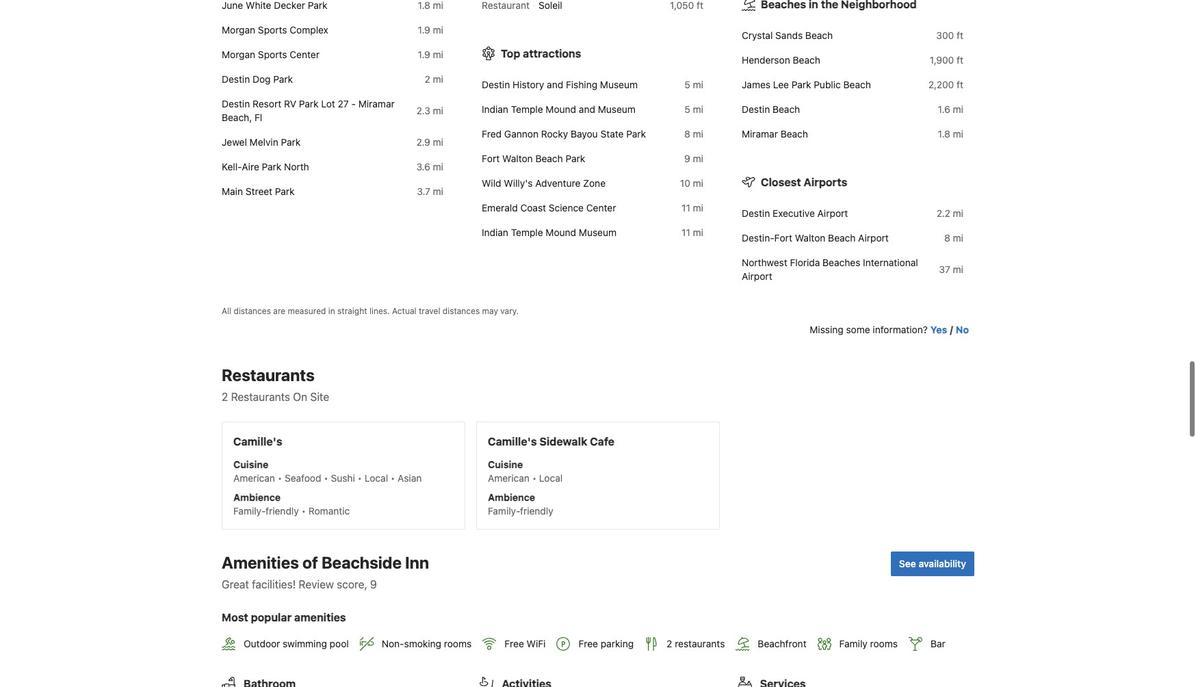 Task type: describe. For each thing, give the bounding box(es) containing it.
beach right sands
[[806, 29, 833, 41]]

public
[[814, 79, 841, 90]]

beach up james lee park public beach
[[793, 54, 821, 66]]

beach down rocky
[[536, 153, 563, 164]]

free wifi
[[505, 638, 546, 650]]

restaurants 2 restaurants on site
[[222, 366, 329, 403]]

mi for morgan sports center
[[433, 49, 444, 60]]

9 inside amenities of beachside inn great facilities! review score, 9
[[370, 578, 377, 591]]

crystal
[[742, 29, 773, 41]]

mi for jewel melvin park
[[433, 136, 444, 148]]

yes
[[931, 324, 948, 335]]

northwest florida beaches international airport
[[742, 257, 918, 282]]

1.9 mi for center
[[418, 49, 444, 60]]

• inside ambience family-friendly • romantic
[[302, 505, 306, 517]]

most
[[222, 611, 248, 624]]

2 for 2 restaurants
[[667, 638, 673, 650]]

fl
[[255, 112, 262, 123]]

• inside the cuisine american • local
[[532, 472, 537, 484]]

destin-
[[742, 232, 775, 244]]

mi for indian temple mound museum
[[693, 227, 704, 238]]

facilities!
[[252, 578, 296, 591]]

sports for center
[[258, 49, 287, 60]]

non-smoking rooms
[[382, 638, 472, 650]]

resort
[[253, 98, 282, 110]]

morgan for morgan sports complex
[[222, 24, 255, 36]]

in
[[328, 306, 335, 316]]

northwest
[[742, 257, 788, 268]]

2 rooms from the left
[[870, 638, 898, 650]]

family- for camille's sidewalk cafe
[[488, 505, 520, 517]]

1.9 for morgan sports complex
[[418, 24, 430, 36]]

see
[[899, 558, 916, 570]]

willy's
[[504, 177, 533, 189]]

attractions
[[523, 47, 581, 60]]

missing
[[810, 324, 844, 335]]

11 mi for indian temple mound museum
[[682, 227, 704, 238]]

camille's sidewalk cafe
[[488, 435, 615, 448]]

cuisine american • seafood • sushi • local • asian
[[233, 459, 422, 484]]

indian for indian temple mound and museum
[[482, 103, 509, 115]]

beach up beaches
[[828, 232, 856, 244]]

1,900
[[930, 54, 955, 66]]

beach down destin beach
[[781, 128, 808, 140]]

27
[[338, 98, 349, 110]]

florida
[[790, 257, 820, 268]]

see availability
[[899, 558, 967, 570]]

morgan sports center
[[222, 49, 320, 60]]

bar
[[931, 638, 946, 650]]

2 inside restaurants 2 restaurants on site
[[222, 391, 228, 403]]

mi for destin executive airport
[[953, 207, 964, 219]]

outdoor
[[244, 638, 280, 650]]

james
[[742, 79, 771, 90]]

kell-aire park north
[[222, 161, 309, 172]]

free for free parking
[[579, 638, 598, 650]]

north
[[284, 161, 309, 172]]

emerald coast science center
[[482, 202, 616, 214]]

cafe
[[590, 435, 615, 448]]

fishing
[[566, 79, 598, 90]]

8 for fred gannon rocky bayou state park‎
[[685, 128, 691, 140]]

measured
[[288, 306, 326, 316]]

aire
[[242, 161, 259, 172]]

destin-fort walton beach airport
[[742, 232, 889, 244]]

• left seafood
[[278, 472, 282, 484]]

science
[[549, 202, 584, 214]]

friendly for camille's sidewalk cafe
[[520, 505, 554, 517]]

ft for 300 ft
[[957, 29, 964, 41]]

fort walton beach park
[[482, 153, 585, 164]]

destin beach
[[742, 103, 800, 115]]

destin for destin resort rv park lot 27 - miramar beach, fl
[[222, 98, 250, 110]]

airport for beach
[[859, 232, 889, 244]]

2.2
[[937, 207, 951, 219]]

kell-
[[222, 161, 242, 172]]

5 mi for destin history and fishing museum
[[685, 79, 704, 90]]

lee
[[773, 79, 789, 90]]

2 mi
[[425, 73, 444, 85]]

mi for wild willy's adventure zone
[[693, 177, 704, 189]]

complex
[[290, 24, 329, 36]]

2 restaurants
[[667, 638, 725, 650]]

park for 2.9 mi
[[281, 136, 301, 148]]

american for camille's
[[233, 472, 275, 484]]

park inside destin resort rv park lot 27 - miramar beach, fl
[[299, 98, 319, 110]]

amenities
[[294, 611, 346, 624]]

0 vertical spatial walton
[[502, 153, 533, 164]]

seafood
[[285, 472, 321, 484]]

crystal sands beach
[[742, 29, 833, 41]]

park for 2,200 ft
[[792, 79, 811, 90]]

destin for destin dog park
[[222, 73, 250, 85]]

top
[[501, 47, 521, 60]]

mi for northwest florida beaches international airport
[[953, 264, 964, 275]]

fred gannon rocky bayou state park‎
[[482, 128, 646, 140]]

destin history and fishing museum
[[482, 79, 638, 90]]

some
[[846, 324, 871, 335]]

0 horizontal spatial fort
[[482, 153, 500, 164]]

2 vertical spatial museum
[[579, 227, 617, 238]]

see availability button
[[891, 552, 975, 576]]

mi for miramar beach
[[953, 128, 964, 140]]

0 vertical spatial restaurants
[[222, 366, 315, 385]]

ambience for camille's sidewalk cafe
[[488, 491, 535, 503]]

0 horizontal spatial center
[[290, 49, 320, 60]]

1 rooms from the left
[[444, 638, 472, 650]]

wild
[[482, 177, 501, 189]]

ambience for camille's
[[233, 491, 281, 503]]

mi for main street park
[[433, 186, 444, 197]]

pool
[[330, 638, 349, 650]]

ambience family-friendly • romantic
[[233, 491, 350, 517]]

beach down lee
[[773, 103, 800, 115]]

beaches
[[823, 257, 861, 268]]

0 vertical spatial 9
[[685, 153, 691, 164]]

camille's for camille's sidewalk cafe
[[488, 435, 537, 448]]

rv
[[284, 98, 296, 110]]

temple for indian temple mound museum
[[511, 227, 543, 238]]

morgan for morgan sports center
[[222, 49, 255, 60]]

2.9
[[417, 136, 430, 148]]

great
[[222, 578, 249, 591]]

closest airports
[[761, 176, 848, 188]]

sands
[[776, 29, 803, 41]]

mi for morgan sports complex
[[433, 24, 444, 36]]

1 vertical spatial walton
[[795, 232, 826, 244]]

-
[[352, 98, 356, 110]]

miramar beach
[[742, 128, 808, 140]]

9 mi
[[685, 153, 704, 164]]

actual
[[392, 306, 417, 316]]

missing some information? yes / no
[[810, 324, 969, 335]]

emerald
[[482, 202, 518, 214]]

most popular amenities
[[222, 611, 346, 624]]

availability
[[919, 558, 967, 570]]

1 vertical spatial and
[[579, 103, 596, 115]]

mi for destin-fort walton beach airport
[[953, 232, 964, 244]]

family
[[840, 638, 868, 650]]

mound for and
[[546, 103, 576, 115]]

cuisine for camille's sidewalk cafe
[[488, 459, 523, 470]]

destin dog park
[[222, 73, 293, 85]]

0 vertical spatial and
[[547, 79, 564, 90]]

beachfront
[[758, 638, 807, 650]]

5 mi for indian temple mound and museum
[[685, 103, 704, 115]]

1.6 mi
[[938, 103, 964, 115]]

sushi
[[331, 472, 355, 484]]



Task type: locate. For each thing, give the bounding box(es) containing it.
indian down emerald
[[482, 227, 509, 238]]

1 horizontal spatial center
[[587, 202, 616, 214]]

2 ambience from the left
[[488, 491, 535, 503]]

1 local from the left
[[365, 472, 388, 484]]

5
[[685, 79, 691, 90], [685, 103, 691, 115]]

1 ft from the top
[[957, 29, 964, 41]]

0 vertical spatial 1.9
[[418, 24, 430, 36]]

destin down james
[[742, 103, 770, 115]]

2 horizontal spatial 2
[[667, 638, 673, 650]]

museum for indian temple mound and museum
[[598, 103, 636, 115]]

international
[[863, 257, 918, 268]]

and
[[547, 79, 564, 90], [579, 103, 596, 115]]

main street park
[[222, 186, 295, 197]]

0 vertical spatial indian
[[482, 103, 509, 115]]

center down complex
[[290, 49, 320, 60]]

travel
[[419, 306, 440, 316]]

friendly for camille's
[[266, 505, 299, 517]]

5 mi up 9 mi
[[685, 103, 704, 115]]

9 up 10
[[685, 153, 691, 164]]

walton up willy's
[[502, 153, 533, 164]]

street
[[246, 186, 273, 197]]

airport down northwest
[[742, 270, 773, 282]]

1 1.9 mi from the top
[[418, 24, 444, 36]]

morgan up destin dog park
[[222, 49, 255, 60]]

0 vertical spatial 8
[[685, 128, 691, 140]]

0 horizontal spatial and
[[547, 79, 564, 90]]

morgan up morgan sports center at the top of page
[[222, 24, 255, 36]]

restaurants
[[675, 638, 725, 650]]

friendly down the cuisine american • local
[[520, 505, 554, 517]]

0 vertical spatial sports
[[258, 24, 287, 36]]

american for camille's sidewalk cafe
[[488, 472, 530, 484]]

1 vertical spatial airport
[[859, 232, 889, 244]]

airport inside northwest florida beaches international airport
[[742, 270, 773, 282]]

miramar down destin beach
[[742, 128, 778, 140]]

fort down the executive
[[775, 232, 793, 244]]

2 5 from the top
[[685, 103, 691, 115]]

rooms right smoking
[[444, 638, 472, 650]]

1 horizontal spatial american
[[488, 472, 530, 484]]

camille's down restaurants 2 restaurants on site
[[233, 435, 282, 448]]

family- inside ambience family-friendly • romantic
[[233, 505, 266, 517]]

straight
[[338, 306, 367, 316]]

park right dog
[[273, 73, 293, 85]]

300 ft
[[937, 29, 964, 41]]

0 horizontal spatial cuisine
[[233, 459, 269, 470]]

2.3
[[417, 105, 430, 116]]

1 11 mi from the top
[[682, 202, 704, 214]]

8 up 9 mi
[[685, 128, 691, 140]]

ft right '1,900'
[[957, 54, 964, 66]]

1 1.9 from the top
[[418, 24, 430, 36]]

1 horizontal spatial and
[[579, 103, 596, 115]]

friendly inside ambience family-friendly
[[520, 505, 554, 517]]

indian temple mound and museum
[[482, 103, 636, 115]]

camille's for camille's
[[233, 435, 282, 448]]

10 mi
[[680, 177, 704, 189]]

1 vertical spatial sports
[[258, 49, 287, 60]]

0 horizontal spatial airport
[[742, 270, 773, 282]]

american inside "cuisine american • seafood • sushi • local • asian"
[[233, 472, 275, 484]]

0 horizontal spatial rooms
[[444, 638, 472, 650]]

cuisine for camille's
[[233, 459, 269, 470]]

0 vertical spatial fort
[[482, 153, 500, 164]]

airport up destin-fort walton beach airport
[[818, 207, 848, 219]]

yes button
[[931, 323, 948, 337]]

1 vertical spatial center
[[587, 202, 616, 214]]

2 family- from the left
[[488, 505, 520, 517]]

1 vertical spatial 11
[[682, 227, 691, 238]]

mi for fort walton beach park
[[693, 153, 704, 164]]

1 horizontal spatial ambience
[[488, 491, 535, 503]]

1 horizontal spatial 8
[[945, 232, 951, 244]]

1 distances from the left
[[234, 306, 271, 316]]

1 friendly from the left
[[266, 505, 299, 517]]

2 for 2 mi
[[425, 73, 430, 85]]

1 horizontal spatial camille's
[[488, 435, 537, 448]]

bayou
[[571, 128, 598, 140]]

0 horizontal spatial 9
[[370, 578, 377, 591]]

park right aire
[[262, 161, 282, 172]]

• left 'sushi'
[[324, 472, 328, 484]]

1.8 mi
[[938, 128, 964, 140]]

5 for destin history and fishing museum
[[685, 79, 691, 90]]

friendly inside ambience family-friendly • romantic
[[266, 505, 299, 517]]

indian temple mound museum
[[482, 227, 617, 238]]

indian for indian temple mound museum
[[482, 227, 509, 238]]

destin for destin executive airport
[[742, 207, 770, 219]]

1 free from the left
[[505, 638, 524, 650]]

henderson beach
[[742, 54, 821, 66]]

2 11 mi from the top
[[682, 227, 704, 238]]

temple down coast
[[511, 227, 543, 238]]

airport for international
[[742, 270, 773, 282]]

rooms
[[444, 638, 472, 650], [870, 638, 898, 650]]

1 vertical spatial museum
[[598, 103, 636, 115]]

1 horizontal spatial distances
[[443, 306, 480, 316]]

2 temple from the top
[[511, 227, 543, 238]]

0 horizontal spatial walton
[[502, 153, 533, 164]]

11 mi for emerald coast science center
[[682, 202, 704, 214]]

ambience down the cuisine american • local
[[488, 491, 535, 503]]

walton up florida
[[795, 232, 826, 244]]

0 horizontal spatial free
[[505, 638, 524, 650]]

2 vertical spatial 2
[[667, 638, 673, 650]]

temple down history
[[511, 103, 543, 115]]

family- up "amenities"
[[233, 505, 266, 517]]

park for 3.6 mi
[[262, 161, 282, 172]]

mi for destin history and fishing museum
[[693, 79, 704, 90]]

museum right fishing
[[600, 79, 638, 90]]

• right 'sushi'
[[358, 472, 362, 484]]

1 vertical spatial mound
[[546, 227, 576, 238]]

0 horizontal spatial 8 mi
[[685, 128, 704, 140]]

destin up destin-
[[742, 207, 770, 219]]

2 1.9 from the top
[[418, 49, 430, 60]]

0 vertical spatial miramar
[[359, 98, 395, 110]]

1 family- from the left
[[233, 505, 266, 517]]

0 vertical spatial 1.9 mi
[[418, 24, 444, 36]]

1 american from the left
[[233, 472, 275, 484]]

1 temple from the top
[[511, 103, 543, 115]]

8 down 2.2 mi
[[945, 232, 951, 244]]

sports down morgan sports complex
[[258, 49, 287, 60]]

1 vertical spatial 2
[[222, 391, 228, 403]]

cuisine up ambience family-friendly
[[488, 459, 523, 470]]

300
[[937, 29, 955, 41]]

american up ambience family-friendly
[[488, 472, 530, 484]]

jewel
[[222, 136, 247, 148]]

beachside
[[322, 553, 402, 572]]

american
[[233, 472, 275, 484], [488, 472, 530, 484]]

rooms right family
[[870, 638, 898, 650]]

park up north at top left
[[281, 136, 301, 148]]

2 ft from the top
[[957, 54, 964, 66]]

beach right public
[[844, 79, 871, 90]]

mi for destin dog park
[[433, 73, 444, 85]]

2 horizontal spatial airport
[[859, 232, 889, 244]]

mound down destin history and fishing museum
[[546, 103, 576, 115]]

0 vertical spatial mound
[[546, 103, 576, 115]]

1 indian from the top
[[482, 103, 509, 115]]

mound down science
[[546, 227, 576, 238]]

are
[[273, 306, 286, 316]]

local down camille's sidewalk cafe at the bottom
[[539, 472, 563, 484]]

0 horizontal spatial family-
[[233, 505, 266, 517]]

cuisine inside the cuisine american • local
[[488, 459, 523, 470]]

site
[[310, 391, 329, 403]]

museum up state at right
[[598, 103, 636, 115]]

1 5 mi from the top
[[685, 79, 704, 90]]

0 vertical spatial museum
[[600, 79, 638, 90]]

1 vertical spatial 8
[[945, 232, 951, 244]]

1 vertical spatial restaurants
[[231, 391, 290, 403]]

destin inside destin resort rv park lot 27 - miramar beach, fl
[[222, 98, 250, 110]]

1 11 from the top
[[682, 202, 691, 214]]

park for 3.7 mi
[[275, 186, 295, 197]]

1 camille's from the left
[[233, 435, 282, 448]]

0 vertical spatial temple
[[511, 103, 543, 115]]

1 horizontal spatial walton
[[795, 232, 826, 244]]

1 horizontal spatial fort
[[775, 232, 793, 244]]

2 distances from the left
[[443, 306, 480, 316]]

2.9 mi
[[417, 136, 444, 148]]

9
[[685, 153, 691, 164], [370, 578, 377, 591]]

mound for museum
[[546, 227, 576, 238]]

1 horizontal spatial 2
[[425, 73, 430, 85]]

1 horizontal spatial local
[[539, 472, 563, 484]]

temple for indian temple mound and museum
[[511, 103, 543, 115]]

2 sports from the top
[[258, 49, 287, 60]]

dog
[[253, 73, 271, 85]]

0 horizontal spatial camille's
[[233, 435, 282, 448]]

/
[[950, 324, 953, 335]]

local left asian
[[365, 472, 388, 484]]

mi for destin beach
[[953, 103, 964, 115]]

1 vertical spatial indian
[[482, 227, 509, 238]]

fort up wild
[[482, 153, 500, 164]]

0 vertical spatial 5
[[685, 79, 691, 90]]

park down bayou
[[566, 153, 585, 164]]

1 vertical spatial 1.9
[[418, 49, 430, 60]]

camille's up the cuisine american • local
[[488, 435, 537, 448]]

all
[[222, 306, 231, 316]]

score,
[[337, 578, 367, 591]]

wifi
[[527, 638, 546, 650]]

park for 2 mi
[[273, 73, 293, 85]]

1 mound from the top
[[546, 103, 576, 115]]

local inside "cuisine american • seafood • sushi • local • asian"
[[365, 472, 388, 484]]

1 vertical spatial ft
[[957, 54, 964, 66]]

free left wifi
[[505, 638, 524, 650]]

2 11 from the top
[[682, 227, 691, 238]]

indian
[[482, 103, 509, 115], [482, 227, 509, 238]]

ft for 1,900 ft
[[957, 54, 964, 66]]

1 vertical spatial 1.9 mi
[[418, 49, 444, 60]]

2 5 mi from the top
[[685, 103, 704, 115]]

distances right all
[[234, 306, 271, 316]]

1 vertical spatial 5 mi
[[685, 103, 704, 115]]

sports for complex
[[258, 24, 287, 36]]

5 mi left james
[[685, 79, 704, 90]]

ambience up "amenities"
[[233, 491, 281, 503]]

0 vertical spatial morgan
[[222, 24, 255, 36]]

2 1.9 mi from the top
[[418, 49, 444, 60]]

mi for fred gannon rocky bayou state park‎
[[693, 128, 704, 140]]

park right rv
[[299, 98, 319, 110]]

2 friendly from the left
[[520, 505, 554, 517]]

1 horizontal spatial cuisine
[[488, 459, 523, 470]]

lot
[[321, 98, 335, 110]]

2 vertical spatial airport
[[742, 270, 773, 282]]

rocky
[[541, 128, 568, 140]]

ft right 2,200
[[957, 79, 964, 90]]

restaurants left on
[[231, 391, 290, 403]]

free left parking
[[579, 638, 598, 650]]

2 mound from the top
[[546, 227, 576, 238]]

henderson
[[742, 54, 790, 66]]

1 vertical spatial 9
[[370, 578, 377, 591]]

2 local from the left
[[539, 472, 563, 484]]

5 for indian temple mound and museum
[[685, 103, 691, 115]]

1 horizontal spatial friendly
[[520, 505, 554, 517]]

1 cuisine from the left
[[233, 459, 269, 470]]

2 cuisine from the left
[[488, 459, 523, 470]]

10
[[680, 177, 691, 189]]

family- inside ambience family-friendly
[[488, 505, 520, 517]]

1 horizontal spatial 9
[[685, 153, 691, 164]]

destin resort rv park lot 27 - miramar beach, fl
[[222, 98, 395, 123]]

main
[[222, 186, 243, 197]]

3 ft from the top
[[957, 79, 964, 90]]

2 american from the left
[[488, 472, 530, 484]]

miramar right the -
[[359, 98, 395, 110]]

1 sports from the top
[[258, 24, 287, 36]]

james lee park public beach
[[742, 79, 871, 90]]

11 for indian temple mound museum
[[682, 227, 691, 238]]

restaurants up on
[[222, 366, 315, 385]]

ft
[[957, 29, 964, 41], [957, 54, 964, 66], [957, 79, 964, 90]]

ambience inside ambience family-friendly • romantic
[[233, 491, 281, 503]]

0 vertical spatial 5 mi
[[685, 79, 704, 90]]

8 mi for fred gannon rocky bayou state park‎
[[685, 128, 704, 140]]

8 mi up 9 mi
[[685, 128, 704, 140]]

1 horizontal spatial family-
[[488, 505, 520, 517]]

destin left history
[[482, 79, 510, 90]]

camille's
[[233, 435, 282, 448], [488, 435, 537, 448]]

3.7
[[417, 186, 430, 197]]

mi for emerald coast science center
[[693, 202, 704, 214]]

cuisine
[[233, 459, 269, 470], [488, 459, 523, 470]]

destin up the beach,
[[222, 98, 250, 110]]

state
[[601, 128, 624, 140]]

park right street
[[275, 186, 295, 197]]

2 morgan from the top
[[222, 49, 255, 60]]

1 vertical spatial 11 mi
[[682, 227, 704, 238]]

2 indian from the top
[[482, 227, 509, 238]]

american up ambience family-friendly • romantic
[[233, 472, 275, 484]]

distances
[[234, 306, 271, 316], [443, 306, 480, 316]]

cuisine american • local
[[488, 459, 563, 484]]

1.6
[[938, 103, 951, 115]]

family- down the cuisine american • local
[[488, 505, 520, 517]]

0 vertical spatial airport
[[818, 207, 848, 219]]

park right lee
[[792, 79, 811, 90]]

1 vertical spatial fort
[[775, 232, 793, 244]]

park‎
[[627, 128, 646, 140]]

0 vertical spatial 11
[[682, 202, 691, 214]]

0 vertical spatial 2
[[425, 73, 430, 85]]

1 horizontal spatial 8 mi
[[945, 232, 964, 244]]

asian
[[398, 472, 422, 484]]

37
[[939, 264, 951, 275]]

center down zone
[[587, 202, 616, 214]]

free parking
[[579, 638, 634, 650]]

mi for indian temple mound and museum
[[693, 103, 704, 115]]

1 horizontal spatial airport
[[818, 207, 848, 219]]

0 vertical spatial 11 mi
[[682, 202, 704, 214]]

cuisine inside "cuisine american • seafood • sushi • local • asian"
[[233, 459, 269, 470]]

0 vertical spatial 8 mi
[[685, 128, 704, 140]]

1 vertical spatial 8 mi
[[945, 232, 964, 244]]

american inside the cuisine american • local
[[488, 472, 530, 484]]

miramar inside destin resort rv park lot 27 - miramar beach, fl
[[359, 98, 395, 110]]

cuisine up ambience family-friendly • romantic
[[233, 459, 269, 470]]

1 morgan from the top
[[222, 24, 255, 36]]

zone
[[583, 177, 606, 189]]

museum down science
[[579, 227, 617, 238]]

1 horizontal spatial miramar
[[742, 128, 778, 140]]

1 vertical spatial temple
[[511, 227, 543, 238]]

indian up "fred"
[[482, 103, 509, 115]]

ft right the '300' at the top right of the page
[[957, 29, 964, 41]]

1 ambience from the left
[[233, 491, 281, 503]]

ambience inside ambience family-friendly
[[488, 491, 535, 503]]

1 vertical spatial miramar
[[742, 128, 778, 140]]

• left asian
[[391, 472, 395, 484]]

ambience family-friendly
[[488, 491, 554, 517]]

37 mi
[[939, 264, 964, 275]]

• left romantic
[[302, 505, 306, 517]]

family- for camille's
[[233, 505, 266, 517]]

1 vertical spatial 5
[[685, 103, 691, 115]]

0 horizontal spatial local
[[365, 472, 388, 484]]

11 for emerald coast science center
[[682, 202, 691, 214]]

3.6
[[417, 161, 430, 172]]

history
[[513, 79, 544, 90]]

smoking
[[404, 638, 442, 650]]

local inside the cuisine american • local
[[539, 472, 563, 484]]

1 horizontal spatial free
[[579, 638, 598, 650]]

and up bayou
[[579, 103, 596, 115]]

destin left dog
[[222, 73, 250, 85]]

2 vertical spatial ft
[[957, 79, 964, 90]]

0 horizontal spatial miramar
[[359, 98, 395, 110]]

airport up international
[[859, 232, 889, 244]]

sports up morgan sports center at the top of page
[[258, 24, 287, 36]]

0 horizontal spatial american
[[233, 472, 275, 484]]

1.9 for morgan sports center
[[418, 49, 430, 60]]

popular
[[251, 611, 292, 624]]

distances left may
[[443, 306, 480, 316]]

1.9 mi for complex
[[418, 24, 444, 36]]

0 horizontal spatial ambience
[[233, 491, 281, 503]]

mi for kell-aire park north
[[433, 161, 444, 172]]

friendly down seafood
[[266, 505, 299, 517]]

0 horizontal spatial 8
[[685, 128, 691, 140]]

8 mi down 2.2 mi
[[945, 232, 964, 244]]

1 vertical spatial morgan
[[222, 49, 255, 60]]

museum
[[600, 79, 638, 90], [598, 103, 636, 115], [579, 227, 617, 238]]

parking
[[601, 638, 634, 650]]

free for free wifi
[[505, 638, 524, 650]]

• up ambience family-friendly
[[532, 472, 537, 484]]

1,900 ft
[[930, 54, 964, 66]]

0 vertical spatial ft
[[957, 29, 964, 41]]

0 horizontal spatial 2
[[222, 391, 228, 403]]

and up indian temple mound and museum
[[547, 79, 564, 90]]

1.9
[[418, 24, 430, 36], [418, 49, 430, 60]]

jewel melvin park
[[222, 136, 301, 148]]

museum for destin history and fishing museum
[[600, 79, 638, 90]]

2 camille's from the left
[[488, 435, 537, 448]]

ft for 2,200 ft
[[957, 79, 964, 90]]

2 free from the left
[[579, 638, 598, 650]]

1 horizontal spatial rooms
[[870, 638, 898, 650]]

3.7 mi
[[417, 186, 444, 197]]

0 vertical spatial center
[[290, 49, 320, 60]]

gannon
[[504, 128, 539, 140]]

1 5 from the top
[[685, 79, 691, 90]]

0 horizontal spatial friendly
[[266, 505, 299, 517]]

amenities
[[222, 553, 299, 572]]

destin for destin history and fishing museum
[[482, 79, 510, 90]]

outdoor swimming pool
[[244, 638, 349, 650]]

0 horizontal spatial distances
[[234, 306, 271, 316]]

no button
[[956, 323, 969, 337]]

8 for destin-fort walton beach airport
[[945, 232, 951, 244]]

destin for destin beach
[[742, 103, 770, 115]]

9 right score,
[[370, 578, 377, 591]]

family rooms
[[840, 638, 898, 650]]

melvin
[[250, 136, 278, 148]]

mi for destin resort rv park lot 27 - miramar beach, fl
[[433, 105, 444, 116]]

park
[[273, 73, 293, 85], [792, 79, 811, 90], [299, 98, 319, 110], [281, 136, 301, 148], [566, 153, 585, 164], [262, 161, 282, 172], [275, 186, 295, 197]]

center
[[290, 49, 320, 60], [587, 202, 616, 214]]

8 mi for destin-fort walton beach airport
[[945, 232, 964, 244]]



Task type: vqa. For each thing, say whether or not it's contained in the screenshot.
for for any
no



